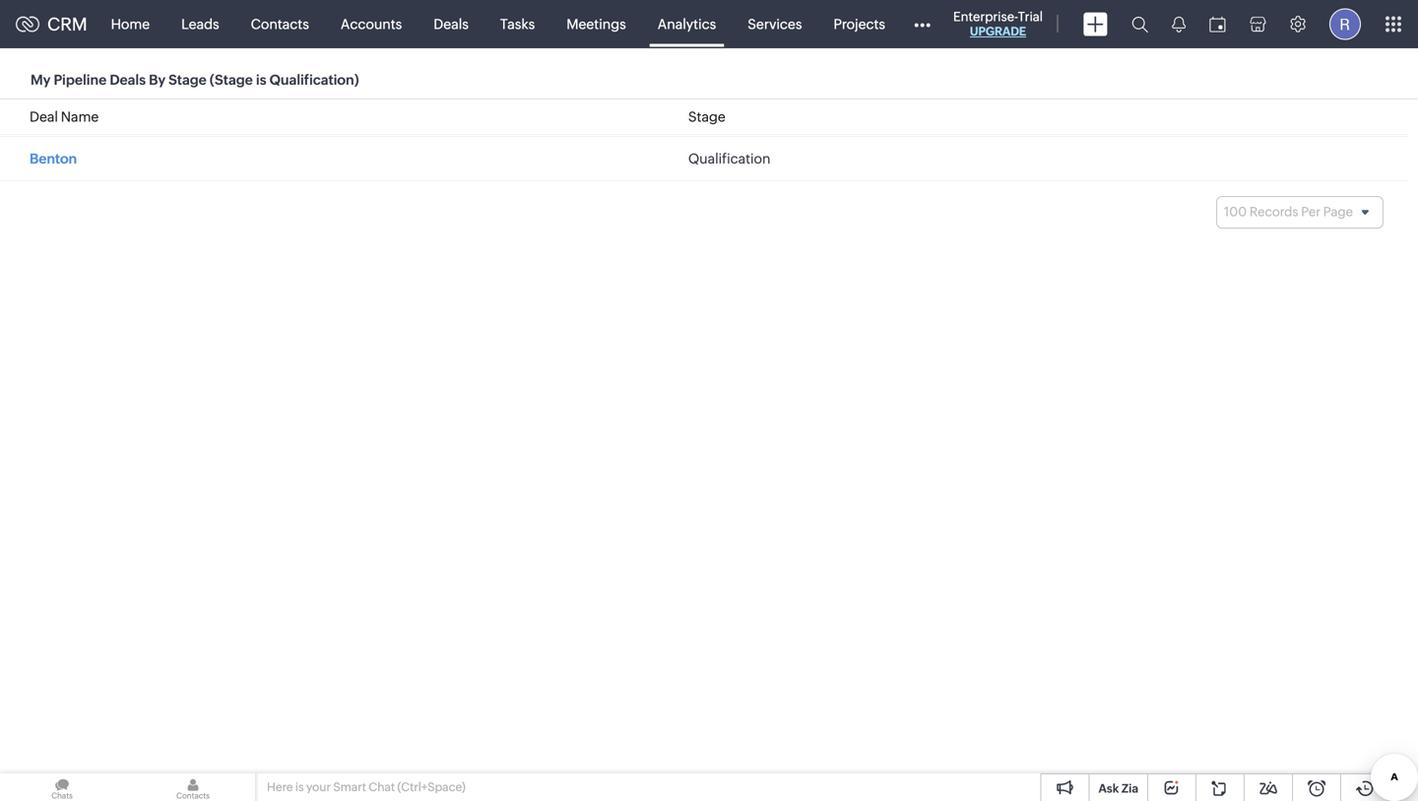 Task type: describe. For each thing, give the bounding box(es) containing it.
0 horizontal spatial deals
[[110, 72, 146, 88]]

enterprise-trial upgrade
[[954, 9, 1043, 38]]

100 records per page
[[1225, 204, 1354, 219]]

crm
[[47, 14, 87, 34]]

signals image
[[1173, 16, 1186, 33]]

tasks link
[[485, 0, 551, 48]]

0 vertical spatial is
[[256, 72, 267, 88]]

analytics link
[[642, 0, 732, 48]]

enterprise-
[[954, 9, 1018, 24]]

profile element
[[1318, 0, 1374, 48]]

your
[[306, 780, 331, 794]]

leads
[[181, 16, 219, 32]]

benton link
[[30, 151, 77, 167]]

name
[[61, 109, 99, 125]]

calendar image
[[1210, 16, 1227, 32]]

100 records
[[1225, 204, 1299, 219]]

benton
[[30, 151, 77, 167]]

my
[[31, 72, 51, 88]]

contacts image
[[131, 773, 255, 801]]

1 horizontal spatial is
[[295, 780, 304, 794]]

qualification)
[[270, 72, 359, 88]]

meetings link
[[551, 0, 642, 48]]

leads link
[[166, 0, 235, 48]]

ask
[[1099, 782, 1120, 795]]

deals link
[[418, 0, 485, 48]]

trial
[[1018, 9, 1043, 24]]

deal
[[30, 109, 58, 125]]

projects
[[834, 16, 886, 32]]

0 vertical spatial stage
[[169, 72, 207, 88]]

create menu image
[[1084, 12, 1108, 36]]

upgrade
[[970, 25, 1027, 38]]

100 Records Per Page field
[[1217, 196, 1384, 228]]

home
[[111, 16, 150, 32]]

services
[[748, 16, 802, 32]]



Task type: locate. For each thing, give the bounding box(es) containing it.
here
[[267, 780, 293, 794]]

accounts
[[341, 16, 402, 32]]

chat
[[369, 780, 395, 794]]

smart
[[333, 780, 367, 794]]

services link
[[732, 0, 818, 48]]

1 vertical spatial is
[[295, 780, 304, 794]]

is left your
[[295, 780, 304, 794]]

contacts link
[[235, 0, 325, 48]]

by
[[149, 72, 166, 88]]

meetings
[[567, 16, 626, 32]]

contacts
[[251, 16, 309, 32]]

here is your smart chat (ctrl+space)
[[267, 780, 466, 794]]

deals inside 'link'
[[434, 16, 469, 32]]

1 horizontal spatial stage
[[689, 109, 726, 125]]

create menu element
[[1072, 0, 1120, 48]]

1 vertical spatial deals
[[110, 72, 146, 88]]

stage up qualification
[[689, 109, 726, 125]]

is right the (stage
[[256, 72, 267, 88]]

signals element
[[1161, 0, 1198, 48]]

0 horizontal spatial is
[[256, 72, 267, 88]]

(ctrl+space)
[[398, 780, 466, 794]]

tasks
[[500, 16, 535, 32]]

1 horizontal spatial deals
[[434, 16, 469, 32]]

deal name
[[30, 109, 99, 125]]

zia
[[1122, 782, 1139, 795]]

deals left by
[[110, 72, 146, 88]]

my pipeline deals by stage (stage is qualification)
[[31, 72, 359, 88]]

deals left tasks
[[434, 16, 469, 32]]

per
[[1302, 204, 1321, 219]]

logo image
[[16, 16, 39, 32]]

0 vertical spatial deals
[[434, 16, 469, 32]]

qualification
[[689, 151, 771, 167]]

deals
[[434, 16, 469, 32], [110, 72, 146, 88]]

projects link
[[818, 0, 902, 48]]

1 vertical spatial stage
[[689, 109, 726, 125]]

Other Modules field
[[902, 8, 944, 40]]

is
[[256, 72, 267, 88], [295, 780, 304, 794]]

home link
[[95, 0, 166, 48]]

(stage
[[210, 72, 253, 88]]

stage right by
[[169, 72, 207, 88]]

crm link
[[16, 14, 87, 34]]

analytics
[[658, 16, 717, 32]]

0 horizontal spatial stage
[[169, 72, 207, 88]]

page
[[1324, 204, 1354, 219]]

pipeline
[[54, 72, 107, 88]]

profile image
[[1330, 8, 1362, 40]]

search image
[[1132, 16, 1149, 33]]

chats image
[[0, 773, 124, 801]]

ask zia
[[1099, 782, 1139, 795]]

search element
[[1120, 0, 1161, 48]]

accounts link
[[325, 0, 418, 48]]

stage
[[169, 72, 207, 88], [689, 109, 726, 125]]



Task type: vqa. For each thing, say whether or not it's contained in the screenshot.
Chats IMAGE on the bottom of the page
yes



